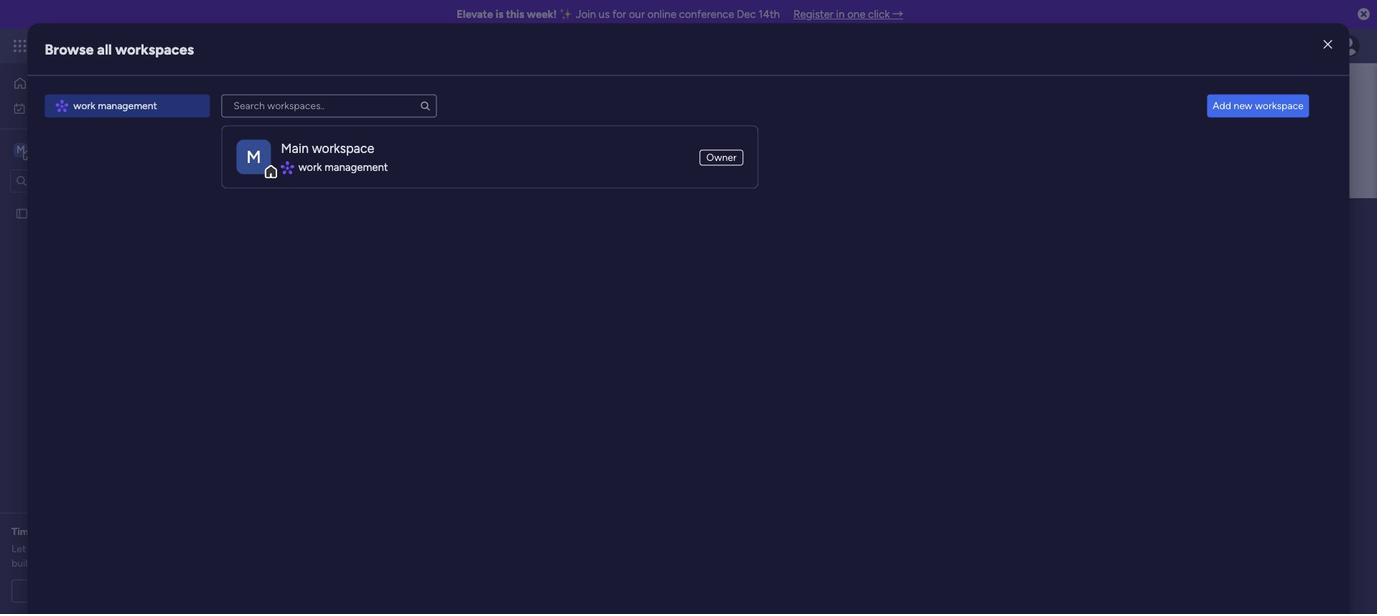 Task type: describe. For each thing, give the bounding box(es) containing it.
let
[[11, 543, 26, 555]]

add new workspace button
[[1207, 94, 1310, 117]]

in
[[836, 8, 845, 21]]

you've
[[139, 543, 168, 555]]

built
[[11, 557, 31, 570]]

workspaces
[[115, 40, 194, 57]]

m for right workspace 'image'
[[247, 146, 261, 167]]

my work
[[32, 102, 70, 114]]

charge
[[98, 557, 129, 570]]

dec
[[737, 8, 756, 21]]

main workspace inside the workspace selection element
[[33, 143, 118, 156]]

home image
[[13, 76, 27, 91]]

main inside the workspace selection element
[[33, 143, 58, 156]]

far.
[[47, 557, 61, 570]]

1 horizontal spatial main
[[281, 140, 309, 156]]

1 vertical spatial review
[[82, 543, 111, 555]]

an
[[53, 526, 64, 538]]

management inside list box
[[98, 99, 157, 111]]

1 horizontal spatial workspace image
[[237, 139, 271, 174]]

so
[[34, 557, 44, 570]]

online
[[648, 8, 677, 21]]

brad klo image
[[1337, 34, 1360, 57]]

register in one click →
[[794, 8, 904, 21]]

0 horizontal spatial workspace image
[[14, 142, 28, 158]]

one
[[848, 8, 866, 21]]

1 horizontal spatial workspace
[[312, 140, 374, 156]]

workspace inside button
[[1256, 99, 1304, 111]]

expert
[[66, 526, 96, 538]]

week!
[[527, 8, 557, 21]]

join
[[576, 8, 596, 21]]

time
[[11, 526, 34, 538]]

workspace selection element
[[14, 141, 120, 160]]

my
[[32, 102, 45, 114]]

monday
[[64, 37, 113, 54]]

search image
[[420, 100, 431, 111]]

this
[[506, 8, 525, 21]]

experts
[[46, 543, 79, 555]]

select product image
[[13, 39, 27, 53]]

2 vertical spatial management
[[325, 160, 388, 173]]

elevate
[[457, 8, 493, 21]]

register
[[794, 8, 834, 21]]

1 horizontal spatial for
[[613, 8, 626, 21]]

browse
[[45, 40, 94, 57]]

time for an expert review let our experts review what you've built so far. free of charge
[[11, 526, 168, 570]]

elevate is this week! ✨ join us for our online conference dec 14th
[[457, 8, 780, 21]]

→
[[893, 8, 904, 21]]

0 vertical spatial management
[[145, 37, 223, 54]]



Task type: locate. For each thing, give the bounding box(es) containing it.
work inside list box
[[74, 99, 95, 111]]

workspace image
[[237, 139, 271, 174], [14, 142, 28, 158]]

add
[[1213, 99, 1232, 111]]

work right my
[[48, 102, 70, 114]]

1 horizontal spatial m
[[247, 146, 261, 167]]

workspace right new
[[1256, 99, 1304, 111]]

1 vertical spatial management
[[98, 99, 157, 111]]

work inside button
[[48, 102, 70, 114]]

our
[[629, 8, 645, 21], [28, 543, 43, 555]]

0 vertical spatial review
[[99, 526, 130, 538]]

14th
[[759, 8, 780, 21]]

work management down browse all workspaces
[[74, 99, 157, 111]]

1 vertical spatial for
[[37, 526, 50, 538]]

m
[[17, 143, 25, 156], [247, 146, 261, 167]]

review
[[99, 526, 130, 538], [82, 543, 111, 555]]

✨
[[560, 8, 573, 21]]

main workspace
[[281, 140, 374, 156], [33, 143, 118, 156]]

for inside time for an expert review let our experts review what you've built so far. free of charge
[[37, 526, 50, 538]]

for left an
[[37, 526, 50, 538]]

0 horizontal spatial our
[[28, 543, 43, 555]]

new
[[1234, 99, 1253, 111]]

0 horizontal spatial for
[[37, 526, 50, 538]]

free
[[64, 557, 83, 570]]

main down search for a workspace search box
[[281, 140, 309, 156]]

2 horizontal spatial workspace
[[1256, 99, 1304, 111]]

main
[[281, 140, 309, 156], [33, 143, 58, 156]]

review up of
[[82, 543, 111, 555]]

register in one click → link
[[794, 8, 904, 21]]

work right "my work"
[[74, 99, 95, 111]]

work down search for a workspace search box
[[299, 160, 322, 173]]

list box
[[0, 198, 183, 419]]

what
[[114, 543, 136, 555]]

browse all workspaces
[[45, 40, 194, 57]]

work management down search for a workspace search box
[[299, 160, 388, 173]]

work
[[116, 37, 142, 54], [74, 99, 95, 111], [48, 102, 70, 114], [299, 160, 322, 173]]

our inside time for an expert review let our experts review what you've built so far. free of charge
[[28, 543, 43, 555]]

m for leftmost workspace 'image'
[[17, 143, 25, 156]]

0 horizontal spatial workspace
[[61, 143, 118, 156]]

monday work management
[[64, 37, 223, 54]]

management
[[145, 37, 223, 54], [98, 99, 157, 111], [325, 160, 388, 173]]

Search for a workspace search field
[[221, 94, 437, 117]]

workspace down my work button
[[61, 143, 118, 156]]

1 horizontal spatial main workspace
[[281, 140, 374, 156]]

add new workspace
[[1213, 99, 1304, 111]]

None search field
[[221, 94, 437, 117]]

work right all
[[116, 37, 142, 54]]

our up so
[[28, 543, 43, 555]]

main workspace down my work button
[[33, 143, 118, 156]]

1 horizontal spatial work management
[[299, 160, 388, 173]]

close image
[[1324, 39, 1333, 50]]

public board image
[[15, 206, 29, 220]]

1 vertical spatial work management
[[299, 160, 388, 173]]

is
[[496, 8, 504, 21]]

0 vertical spatial our
[[629, 8, 645, 21]]

0 horizontal spatial main workspace
[[33, 143, 118, 156]]

0 vertical spatial for
[[613, 8, 626, 21]]

click
[[868, 8, 890, 21]]

0 vertical spatial work management
[[74, 99, 157, 111]]

conference
[[679, 8, 734, 21]]

work management list box
[[45, 94, 210, 117]]

0 horizontal spatial main
[[33, 143, 58, 156]]

of
[[86, 557, 95, 570]]

1 image
[[1168, 29, 1181, 46]]

work management
[[74, 99, 157, 111], [299, 160, 388, 173]]

my work button
[[9, 97, 154, 120]]

m inside the workspace selection element
[[17, 143, 25, 156]]

option
[[0, 200, 183, 203]]

1 vertical spatial our
[[28, 543, 43, 555]]

all
[[97, 40, 112, 57]]

our left online
[[629, 8, 645, 21]]

for
[[613, 8, 626, 21], [37, 526, 50, 538]]

for right us
[[613, 8, 626, 21]]

workspace down search for a workspace search box
[[312, 140, 374, 156]]

owner
[[707, 150, 737, 163]]

0 horizontal spatial m
[[17, 143, 25, 156]]

main down "my work"
[[33, 143, 58, 156]]

main workspace down search for a workspace search box
[[281, 140, 374, 156]]

work management inside list box
[[74, 99, 157, 111]]

review up what
[[99, 526, 130, 538]]

us
[[599, 8, 610, 21]]

workspace
[[1256, 99, 1304, 111], [312, 140, 374, 156], [61, 143, 118, 156]]

1 horizontal spatial our
[[629, 8, 645, 21]]

0 horizontal spatial work management
[[74, 99, 157, 111]]



Task type: vqa. For each thing, say whether or not it's contained in the screenshot.
the Main workspace
yes



